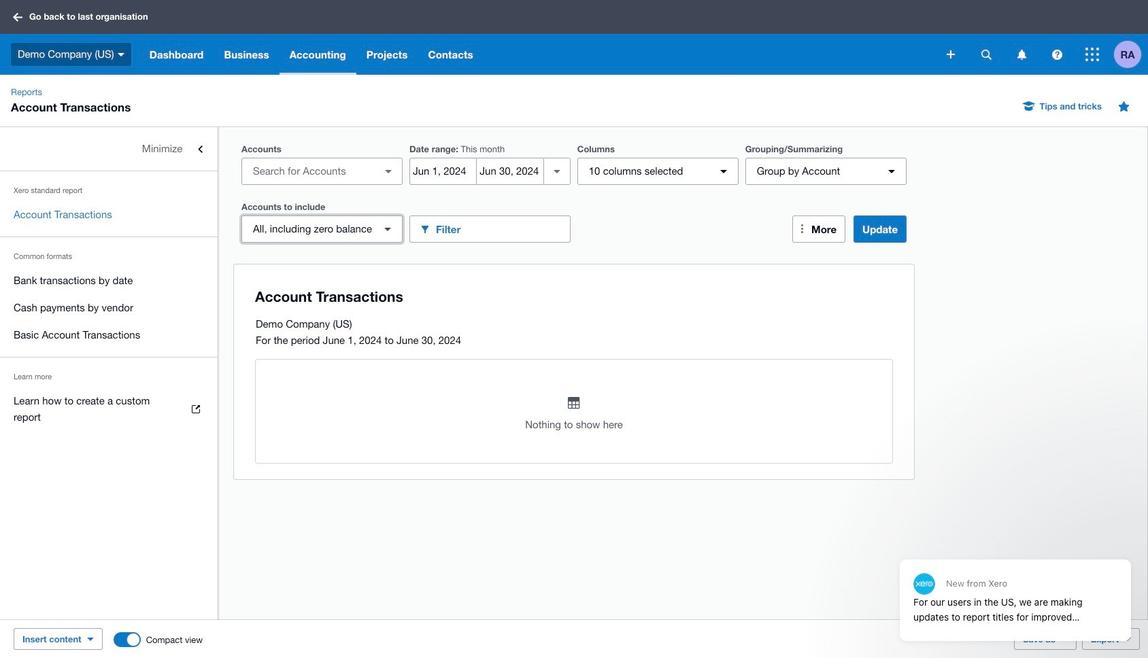Task type: vqa. For each thing, say whether or not it's contained in the screenshot.
all
no



Task type: locate. For each thing, give the bounding box(es) containing it.
None field
[[241, 158, 403, 185]]

Report title field
[[252, 282, 887, 313]]

0 vertical spatial svg image
[[13, 13, 22, 21]]

0 horizontal spatial svg image
[[13, 13, 22, 21]]

dialog
[[893, 526, 1138, 652]]

svg image
[[1086, 48, 1099, 61], [981, 49, 991, 60], [1052, 49, 1062, 60], [947, 50, 955, 58], [117, 53, 124, 56]]

open image
[[375, 158, 402, 185]]

Search for Accounts text field
[[242, 158, 377, 184]]

Select end date field
[[477, 158, 543, 184]]

1 horizontal spatial svg image
[[1017, 49, 1026, 60]]

svg image
[[13, 13, 22, 21], [1017, 49, 1026, 60]]

Select start date field
[[410, 158, 476, 184]]

banner
[[0, 0, 1148, 75]]



Task type: describe. For each thing, give the bounding box(es) containing it.
list of convenience dates image
[[543, 158, 570, 185]]

1 vertical spatial svg image
[[1017, 49, 1026, 60]]

remove from favorites image
[[1110, 93, 1137, 120]]



